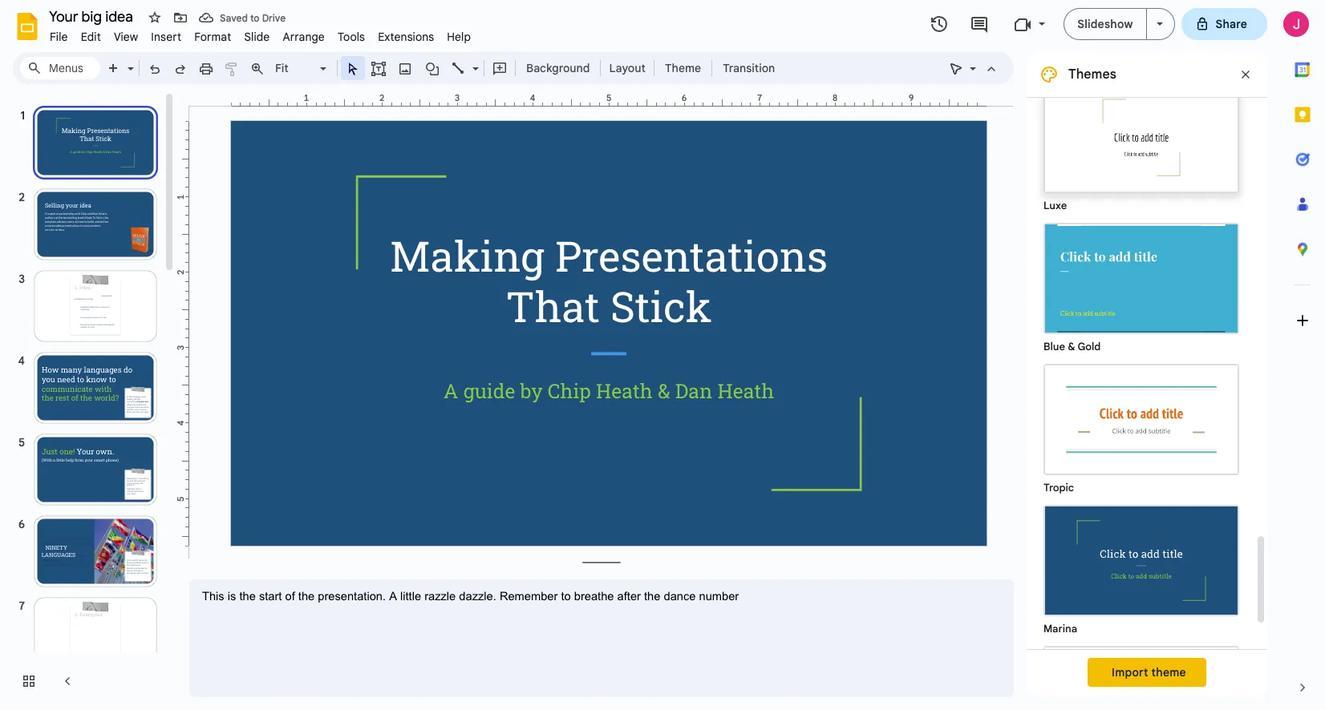 Task type: vqa. For each thing, say whether or not it's contained in the screenshot.
menu bar banner
yes



Task type: locate. For each thing, give the bounding box(es) containing it.
Luxe radio
[[1036, 74, 1248, 215]]

themes
[[1069, 67, 1117, 83]]

marina
[[1044, 623, 1078, 636]]

edit menu item
[[74, 27, 107, 47]]

Star checkbox
[[144, 6, 166, 29]]

to
[[250, 12, 260, 24]]

extensions menu item
[[372, 27, 441, 47]]

Marina radio
[[1036, 497, 1248, 639]]

menu bar
[[43, 21, 478, 47]]

insert
[[151, 30, 181, 44]]

transition
[[723, 61, 775, 75]]

insert menu item
[[145, 27, 188, 47]]

saved
[[220, 12, 248, 24]]

theme
[[1152, 666, 1187, 680]]

transition button
[[716, 56, 783, 80]]

gold
[[1078, 340, 1101, 354]]

slide
[[244, 30, 270, 44]]

share
[[1216, 17, 1248, 31]]

navigation
[[0, 91, 177, 711]]

tools
[[338, 30, 365, 44]]

insert image image
[[396, 57, 414, 79]]

slideshow button
[[1064, 8, 1147, 40]]

share button
[[1182, 8, 1268, 40]]

theme
[[665, 61, 701, 75]]

help menu item
[[441, 27, 478, 47]]

tab list
[[1281, 47, 1326, 666]]

slideshow
[[1078, 17, 1133, 31]]

tools menu item
[[331, 27, 372, 47]]

import theme button
[[1088, 659, 1207, 688]]

Zoom text field
[[273, 57, 318, 79]]

view
[[114, 30, 138, 44]]

luxe
[[1044, 199, 1067, 213]]

drive
[[262, 12, 286, 24]]

import theme
[[1112, 666, 1187, 680]]

format
[[194, 30, 231, 44]]

navigation inside themes application
[[0, 91, 177, 711]]

file
[[50, 30, 68, 44]]

menu bar containing file
[[43, 21, 478, 47]]

format menu item
[[188, 27, 238, 47]]

blue
[[1044, 340, 1066, 354]]

&
[[1068, 340, 1076, 354]]

gameday image
[[1046, 648, 1238, 711]]

select line image
[[469, 58, 479, 63]]

shape image
[[423, 57, 442, 79]]

saved to drive
[[220, 12, 286, 24]]



Task type: describe. For each thing, give the bounding box(es) containing it.
Gameday radio
[[1036, 639, 1248, 711]]

help
[[447, 30, 471, 44]]

background
[[526, 61, 590, 75]]

Blue & Gold radio
[[1036, 215, 1248, 356]]

tab list inside menu bar banner
[[1281, 47, 1326, 666]]

background button
[[519, 56, 597, 80]]

theme button
[[658, 56, 709, 80]]

menu bar inside menu bar banner
[[43, 21, 478, 47]]

slide menu item
[[238, 27, 276, 47]]

Rename text field
[[43, 6, 142, 26]]

menu bar banner
[[0, 0, 1326, 711]]

tropic
[[1044, 481, 1075, 495]]

extensions
[[378, 30, 434, 44]]

arrange menu item
[[276, 27, 331, 47]]

new slide with layout image
[[124, 58, 134, 63]]

saved to drive button
[[195, 6, 290, 29]]

import
[[1112, 666, 1149, 680]]

file menu item
[[43, 27, 74, 47]]

view menu item
[[107, 27, 145, 47]]

blue & gold
[[1044, 340, 1101, 354]]

arrange
[[283, 30, 325, 44]]

Menus field
[[20, 57, 100, 79]]

edit
[[81, 30, 101, 44]]

presentation options image
[[1157, 22, 1163, 26]]

layout
[[609, 61, 646, 75]]

Tropic radio
[[1036, 356, 1248, 497]]

Zoom field
[[270, 57, 334, 80]]

main toolbar
[[58, 0, 783, 709]]

themes section
[[1027, 52, 1268, 711]]

mode and view toolbar
[[944, 52, 1005, 84]]

themes application
[[0, 0, 1326, 711]]

layout button
[[605, 56, 651, 80]]

live pointer settings image
[[966, 58, 977, 63]]



